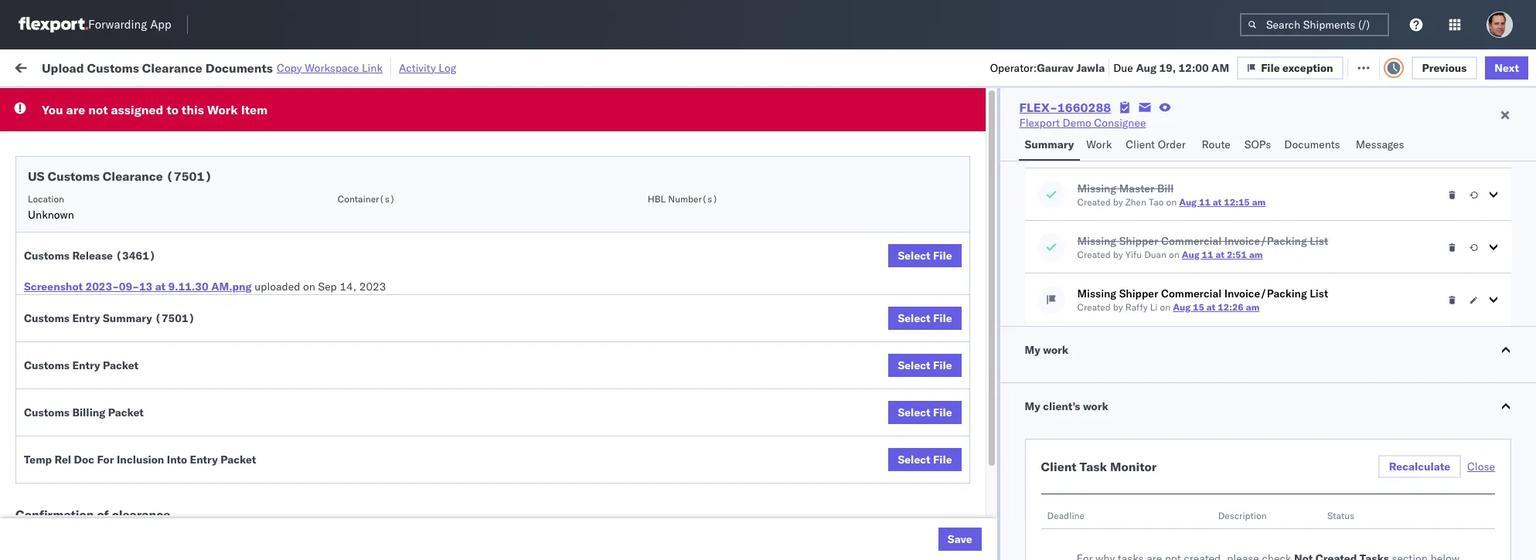 Task type: locate. For each thing, give the bounding box(es) containing it.
1 vertical spatial list
[[1310, 287, 1329, 301]]

lhuu7894563, up msdu7304509
[[1041, 461, 1121, 475]]

file exception button
[[1248, 55, 1355, 79], [1248, 55, 1355, 79], [1238, 56, 1344, 79], [1238, 56, 1344, 79]]

schedule delivery appointment for flex-1889466
[[36, 393, 190, 406]]

ca for schedule pickup from los angeles, ca button corresponding to msdu7304509
[[211, 495, 226, 509]]

schedule pickup from los angeles, ca down temp rel doc for inclusion into entry packet
[[36, 495, 226, 509]]

2 schedule pickup from los angeles, ca button from the top
[[36, 222, 226, 239]]

0 vertical spatial schedule delivery appointment
[[36, 154, 190, 168]]

(7501)
[[166, 169, 212, 184], [155, 312, 195, 326]]

angeles, for 'schedule pickup from los angeles, ca' link corresponding to lhuu7894563, uetu5238478
[[166, 359, 208, 372]]

los down us customs clearance (7501)
[[146, 188, 163, 202]]

lagerfeld
[[892, 529, 938, 543]]

confirm pickup from los angeles, ca button
[[36, 426, 220, 443]]

2022 for 1st schedule delivery appointment link from the top of the page
[[386, 155, 413, 169]]

8 resize handle column header from the left
[[1125, 120, 1144, 561]]

1 commercial from the top
[[1162, 234, 1222, 248]]

2 select file button from the top
[[889, 307, 962, 330]]

route button
[[1196, 131, 1239, 161]]

1 vertical spatial omkar
[[1363, 427, 1396, 441]]

5 schedule from the top
[[36, 290, 81, 304]]

11:59 for 1st schedule delivery appointment link from the top of the page
[[271, 155, 301, 169]]

packet down upload customs clearance documents button
[[103, 359, 139, 373]]

0 vertical spatial invoice/packing
[[1225, 234, 1308, 248]]

1 vertical spatial am
[[1250, 249, 1264, 261]]

0 vertical spatial abcdefg78456546
[[1151, 427, 1255, 441]]

schedule pickup from los angeles, ca button for ceau7522281, hlxu6269489, hlxu8034992
[[36, 188, 226, 205]]

4 schedule pickup from los angeles, ca link from the top
[[36, 358, 226, 373]]

aug
[[1137, 61, 1157, 75], [1180, 196, 1197, 208], [1183, 249, 1200, 261], [1174, 302, 1191, 313]]

0 vertical spatial omkar
[[1363, 223, 1396, 237]]

appointment for flex-1846748
[[127, 256, 190, 270]]

7 resize handle column header from the left
[[1015, 120, 1034, 561]]

upload customs clearance documents button
[[36, 324, 228, 341]]

created inside the missing shipper commercial invoice/packing list created by yifu duan on aug 11 at 2:51 am
[[1078, 249, 1111, 261]]

schedule pickup from los angeles, ca link up (3461)
[[36, 222, 226, 237]]

at inside "missing shipper commercial invoice/packing list created by raffy li on aug 15 at 12:26 am"
[[1207, 302, 1216, 313]]

2 horizontal spatial work
[[1087, 138, 1112, 152]]

0 vertical spatial schedule delivery appointment button
[[36, 154, 190, 171]]

0 vertical spatial list
[[1310, 234, 1329, 248]]

schedule pickup from los angeles, ca up customs entry summary (7501)
[[36, 290, 226, 304]]

ocean fcl for 3rd 'schedule pickup from los angeles, ca' link from the bottom
[[516, 291, 571, 305]]

(7501) down '9.11.30'
[[155, 312, 195, 326]]

2 confirm from the top
[[36, 461, 75, 475]]

2 vertical spatial schedule delivery appointment
[[36, 393, 190, 406]]

los inside button
[[140, 427, 157, 441]]

angeles, down into
[[166, 495, 208, 509]]

1 lhuu7894563, uetu5238478 from the top
[[1041, 359, 1199, 373]]

created left zhen
[[1078, 196, 1111, 208]]

gaurav jawla
[[1363, 155, 1427, 169], [1363, 257, 1427, 271]]

recalculate
[[1390, 460, 1451, 474]]

commercial inside the missing shipper commercial invoice/packing list created by yifu duan on aug 11 at 2:51 am
[[1162, 234, 1222, 248]]

by for missing shipper commercial invoice/packing list created by raffy li on aug 15 at 12:26 am
[[1114, 302, 1124, 313]]

fcl for 3rd 'schedule pickup from los angeles, ca' link from the bottom
[[551, 291, 571, 305]]

you
[[42, 102, 63, 118]]

schedule down customs entry packet
[[36, 393, 81, 406]]

5 schedule pickup from los angeles, ca link from the top
[[36, 494, 226, 509]]

created
[[1078, 196, 1111, 208], [1078, 249, 1111, 261], [1078, 302, 1111, 313]]

numbers for container numbers
[[1041, 132, 1080, 144]]

missing inside "missing shipper commercial invoice/packing list created by raffy li on aug 15 at 12:26 am"
[[1078, 287, 1117, 301]]

1 ceau7522281, from the top
[[1041, 155, 1121, 169]]

los
[[146, 188, 163, 202], [146, 222, 163, 236], [146, 290, 163, 304], [146, 359, 163, 372], [140, 427, 157, 441], [146, 495, 163, 509]]

5 test123456 from the top
[[1151, 291, 1217, 305]]

entry
[[72, 312, 100, 326], [72, 359, 100, 373], [190, 453, 218, 467]]

schedule pickup from los angeles, ca link down upload customs clearance documents button
[[36, 358, 226, 373]]

pickup up release
[[84, 222, 118, 236]]

angeles, up '9.11.30'
[[166, 222, 208, 236]]

at right '15'
[[1207, 302, 1216, 313]]

work up client's
[[1044, 343, 1069, 357]]

los up (3461)
[[146, 222, 163, 236]]

file for customs entry packet
[[934, 359, 953, 373]]

invoice/packing up '12:26'
[[1225, 287, 1308, 301]]

1 vertical spatial schedule delivery appointment
[[36, 256, 190, 270]]

1 vertical spatial missing
[[1078, 234, 1117, 248]]

0 vertical spatial by
[[1114, 196, 1124, 208]]

10 resize handle column header from the left
[[1447, 120, 1465, 561]]

2 vertical spatial work
[[1087, 138, 1112, 152]]

by for missing shipper commercial invoice/packing list created by yifu duan on aug 11 at 2:51 am
[[1114, 249, 1124, 261]]

3 by from the top
[[1114, 302, 1124, 313]]

operator:
[[991, 61, 1037, 75]]

schedule pickup from los angeles, ca button
[[36, 188, 226, 205], [36, 222, 226, 239], [36, 290, 226, 307], [36, 358, 226, 375], [36, 494, 226, 511]]

2 11:59 pm pdt, nov 4, 2022 from the top
[[271, 189, 413, 203]]

1 vertical spatial packet
[[108, 406, 144, 420]]

0 vertical spatial appointment
[[127, 154, 190, 168]]

angeles, inside button
[[160, 427, 202, 441]]

confirm
[[36, 427, 75, 441], [36, 461, 75, 475]]

schedule pickup from los angeles, ca link down us customs clearance (7501)
[[36, 188, 226, 203]]

summary
[[1025, 138, 1075, 152], [103, 312, 152, 326]]

on right li
[[1161, 302, 1171, 313]]

pickup down upload customs clearance documents button
[[84, 359, 118, 372]]

temp
[[24, 453, 52, 467]]

2 vertical spatial appointment
[[127, 393, 190, 406]]

next
[[1495, 61, 1520, 75]]

hbl
[[648, 193, 666, 205]]

pickup down "billing"
[[78, 427, 111, 441]]

client left order
[[1126, 138, 1156, 152]]

my inside button
[[1025, 400, 1041, 414]]

1 horizontal spatial deadline
[[1048, 511, 1085, 522]]

schedule
[[36, 154, 81, 168], [36, 188, 81, 202], [36, 222, 81, 236], [36, 256, 81, 270], [36, 290, 81, 304], [36, 359, 81, 372], [36, 393, 81, 406], [36, 495, 81, 509]]

3 select file button from the top
[[889, 354, 962, 377]]

copy
[[277, 61, 302, 75]]

1 omkar from the top
[[1363, 223, 1396, 237]]

shipper up raffy
[[1120, 287, 1159, 301]]

0 vertical spatial upload
[[42, 60, 84, 75]]

schedule pickup from los angeles, ca up (3461)
[[36, 222, 226, 236]]

my work up client's
[[1025, 343, 1069, 357]]

0 vertical spatial clearance
[[142, 60, 203, 75]]

11:59 for 4th 'schedule pickup from los angeles, ca' link from the bottom of the page
[[271, 223, 301, 237]]

resize handle column header for client name button
[[710, 120, 729, 561]]

from up temp rel doc for inclusion into entry packet
[[114, 427, 137, 441]]

customs up :
[[87, 60, 139, 75]]

4:00 pm pst, dec 23, 2022
[[271, 427, 412, 441]]

clearance down workitem button
[[103, 169, 163, 184]]

1 horizontal spatial numbers
[[1208, 126, 1246, 138]]

documents up in
[[206, 60, 273, 75]]

2 resize handle column header from the left
[[431, 120, 449, 561]]

deadline down progress
[[271, 126, 308, 138]]

log
[[439, 61, 457, 75]]

number(s)
[[668, 193, 718, 205]]

3 schedule from the top
[[36, 222, 81, 236]]

2 pdt, from the top
[[323, 189, 348, 203]]

schedule for 4th 'schedule pickup from los angeles, ca' link from the bottom of the page
[[36, 222, 81, 236]]

workitem button
[[9, 123, 246, 138]]

los for ceau7522281, hlxu6269489, hlxu8034992's schedule pickup from los angeles, ca button
[[146, 188, 163, 202]]

pst, left the 8,
[[323, 325, 347, 339]]

schedule delivery appointment link
[[36, 154, 190, 169], [36, 256, 190, 271], [36, 392, 190, 407]]

from inside button
[[114, 427, 137, 441]]

2 commercial from the top
[[1162, 287, 1222, 301]]

4 schedule from the top
[[36, 256, 81, 270]]

invoice/packing up 2:51 on the right of page
[[1225, 234, 1308, 248]]

1 vertical spatial abcdefg78456546
[[1151, 461, 1255, 475]]

ca inside button
[[205, 427, 220, 441]]

fcl for 1st schedule delivery appointment link from the top of the page
[[551, 155, 571, 169]]

summary button
[[1019, 131, 1081, 161]]

documents button
[[1279, 131, 1350, 161]]

status
[[85, 96, 112, 107], [1328, 511, 1355, 522]]

ceau7522281, up my client's work
[[1041, 325, 1121, 339]]

documents down screenshot 2023-09-13 at 9.11.30 am.png uploaded on sep 14, 2023
[[172, 324, 228, 338]]

2022
[[386, 155, 413, 169], [386, 189, 413, 203], [386, 223, 413, 237], [386, 291, 413, 305], [385, 325, 412, 339], [385, 427, 412, 441]]

work right "import"
[[169, 60, 196, 74]]

clearance down 13
[[120, 324, 169, 338]]

los for schedule pickup from los angeles, ca button corresponding to msdu7304509
[[146, 495, 163, 509]]

client for client name
[[626, 126, 652, 138]]

1 vertical spatial deadline
[[1048, 511, 1085, 522]]

0 vertical spatial created
[[1078, 196, 1111, 208]]

0 horizontal spatial summary
[[103, 312, 152, 326]]

customs down screenshot
[[24, 312, 70, 326]]

client name button
[[619, 123, 713, 138]]

packet
[[103, 359, 139, 373], [108, 406, 144, 420], [221, 453, 256, 467]]

entry for packet
[[72, 359, 100, 373]]

schedule for 'schedule pickup from los angeles, ca' link corresponding to lhuu7894563, uetu5238478
[[36, 359, 81, 372]]

abcdefg78456546 for confirm delivery
[[1151, 461, 1255, 475]]

pickup for confirm pickup from los angeles, ca button
[[78, 427, 111, 441]]

3 schedule delivery appointment from the top
[[36, 393, 190, 406]]

1 horizontal spatial client
[[1042, 459, 1077, 475]]

entry up customs billing packet
[[72, 359, 100, 373]]

1889466
[[964, 359, 1011, 373], [964, 393, 1011, 407], [964, 427, 1011, 441], [964, 461, 1011, 475]]

on inside "missing shipper commercial invoice/packing list created by raffy li on aug 15 at 12:26 am"
[[1161, 302, 1171, 313]]

packet up confirm pickup from los angeles, ca link at left
[[108, 406, 144, 420]]

2 shipper from the top
[[1120, 287, 1159, 301]]

11
[[1200, 196, 1211, 208], [1202, 249, 1214, 261]]

1 vertical spatial created
[[1078, 249, 1111, 261]]

schedule for flex-1889466's schedule delivery appointment link
[[36, 393, 81, 406]]

schedule pickup from los angeles, ca button for lhuu7894563, uetu5238478
[[36, 358, 226, 375]]

bill
[[1158, 182, 1174, 196]]

summary down the 09-
[[103, 312, 152, 326]]

1 vertical spatial work
[[207, 102, 238, 118]]

1 pdt, from the top
[[323, 155, 348, 169]]

schedule delivery appointment link up the confirm pickup from los angeles, ca
[[36, 392, 190, 407]]

am
[[1253, 196, 1266, 208], [1250, 249, 1264, 261], [1247, 302, 1260, 313]]

pm
[[304, 155, 321, 169], [304, 189, 321, 203], [304, 223, 321, 237], [304, 291, 321, 305], [304, 325, 321, 339], [297, 427, 314, 441]]

11:59 pm pdt, nov 4, 2022 for 1st schedule delivery appointment link from the top of the page
[[271, 155, 413, 169]]

1 horizontal spatial summary
[[1025, 138, 1075, 152]]

0 horizontal spatial my work
[[15, 56, 84, 78]]

4,
[[373, 155, 383, 169], [373, 189, 383, 203], [373, 223, 383, 237], [373, 291, 383, 305]]

resize handle column header for consignee button at the top of page
[[880, 120, 898, 561]]

pickup down us customs clearance (7501)
[[84, 188, 118, 202]]

2022 for 3rd 'schedule pickup from los angeles, ca' link from the bottom
[[386, 291, 413, 305]]

import work button
[[125, 50, 202, 84]]

upload up customs entry packet
[[36, 324, 71, 338]]

2 vertical spatial schedule delivery appointment button
[[36, 392, 190, 409]]

0 vertical spatial documents
[[206, 60, 273, 75]]

file for customs billing packet
[[934, 406, 953, 420]]

at inside missing master bill created by zhen tao on aug 11 at 12:15 am
[[1213, 196, 1222, 208]]

master
[[1120, 182, 1155, 196]]

summary down container
[[1025, 138, 1075, 152]]

11 left 12:15
[[1200, 196, 1211, 208]]

1 vertical spatial gaurav jawla
[[1363, 257, 1427, 271]]

invoice/packing inside the missing shipper commercial invoice/packing list created by yifu duan on aug 11 at 2:51 am
[[1225, 234, 1308, 248]]

my up filtered
[[15, 56, 40, 78]]

2 1846748 from the top
[[964, 189, 1011, 203]]

at left 12:15
[[1213, 196, 1222, 208]]

angeles, for msdu7304509's 'schedule pickup from los angeles, ca' link
[[166, 495, 208, 509]]

2:51
[[1227, 249, 1248, 261]]

schedule pickup from los angeles, ca down upload customs clearance documents button
[[36, 359, 226, 372]]

description
[[1219, 511, 1267, 522]]

angeles, up into
[[160, 427, 202, 441]]

angeles, for 4th 'schedule pickup from los angeles, ca' link from the bottom of the page
[[166, 222, 208, 236]]

1 horizontal spatial -
[[1437, 529, 1444, 543]]

0 vertical spatial confirm
[[36, 427, 75, 441]]

los down inclusion
[[146, 495, 163, 509]]

3 schedule delivery appointment link from the top
[[36, 392, 190, 407]]

los right the 09-
[[146, 290, 163, 304]]

into
[[167, 453, 187, 467]]

select for customs release (3461)
[[898, 249, 931, 263]]

2 lhuu7894563, uetu5238478 from the top
[[1041, 393, 1199, 407]]

flex
[[906, 126, 923, 138]]

0 vertical spatial commercial
[[1162, 234, 1222, 248]]

1 vertical spatial (7501)
[[155, 312, 195, 326]]

12:00
[[1179, 61, 1209, 75]]

flexport. image
[[19, 17, 88, 32]]

los down upload customs clearance documents button
[[146, 359, 163, 372]]

customs up customs entry packet
[[74, 324, 117, 338]]

1 vertical spatial invoice/packing
[[1225, 287, 1308, 301]]

packet for customs entry packet
[[103, 359, 139, 373]]

pm right 11:00
[[304, 325, 321, 339]]

client's
[[1044, 400, 1081, 414]]

5 select file from the top
[[898, 453, 953, 467]]

0 vertical spatial 11
[[1200, 196, 1211, 208]]

test
[[694, 155, 715, 169], [804, 155, 825, 169], [694, 189, 715, 203], [694, 223, 715, 237], [804, 223, 825, 237], [694, 291, 715, 305], [804, 291, 825, 305], [694, 325, 715, 339], [804, 325, 825, 339], [694, 427, 715, 441], [804, 427, 825, 441], [793, 529, 813, 543], [1446, 529, 1467, 543]]

pm right 4:00
[[297, 427, 314, 441]]

2 vertical spatial documents
[[172, 324, 228, 338]]

exception
[[1294, 60, 1344, 74], [1283, 61, 1334, 75]]

resize handle column header for mode button
[[600, 120, 619, 561]]

0 vertical spatial (7501)
[[166, 169, 212, 184]]

documents for upload customs clearance documents copy workspace link
[[206, 60, 273, 75]]

2 vertical spatial clearance
[[120, 324, 169, 338]]

us customs clearance (7501)
[[28, 169, 212, 184]]

list inside the missing shipper commercial invoice/packing list created by yifu duan on aug 11 at 2:51 am
[[1310, 234, 1329, 248]]

summary inside button
[[1025, 138, 1075, 152]]

customs
[[87, 60, 139, 75], [48, 169, 100, 184], [24, 249, 70, 263], [24, 312, 70, 326], [74, 324, 117, 338], [24, 359, 70, 373], [24, 406, 70, 420]]

1 horizontal spatial work
[[1044, 343, 1069, 357]]

pst,
[[323, 325, 347, 339], [317, 427, 340, 441]]

1 horizontal spatial my work
[[1025, 343, 1069, 357]]

0 vertical spatial my work
[[15, 56, 84, 78]]

am inside missing master bill created by zhen tao on aug 11 at 12:15 am
[[1253, 196, 1266, 208]]

1 vertical spatial status
[[1328, 511, 1355, 522]]

schedule delivery appointment link down workitem button
[[36, 154, 190, 169]]

ca for 3rd schedule pickup from los angeles, ca button from the top
[[211, 290, 226, 304]]

dec
[[343, 427, 363, 441]]

ocean fcl
[[516, 155, 571, 169], [516, 223, 571, 237], [516, 291, 571, 305], [516, 325, 571, 339], [516, 427, 571, 441]]

are
[[66, 102, 85, 118]]

am for missing shipper commercial invoice/packing list created by raffy li on aug 15 at 12:26 am
[[1247, 302, 1260, 313]]

from up (3461)
[[120, 222, 143, 236]]

1 vertical spatial pst,
[[317, 427, 340, 441]]

schedule pickup from los angeles, ca button down temp rel doc for inclusion into entry packet
[[36, 494, 226, 511]]

1 vertical spatial upload
[[36, 324, 71, 338]]

work right client's
[[1084, 400, 1109, 414]]

by left yifu at the top right
[[1114, 249, 1124, 261]]

(7501) down this
[[166, 169, 212, 184]]

file for customs release (3461)
[[934, 249, 953, 263]]

4, for 1st schedule delivery appointment link from the top of the page
[[373, 155, 383, 169]]

clearance for upload customs clearance documents
[[120, 324, 169, 338]]

1 vertical spatial schedule delivery appointment button
[[36, 256, 190, 273]]

1 - from the left
[[860, 529, 866, 543]]

1 list from the top
[[1310, 234, 1329, 248]]

appointment up us customs clearance (7501)
[[127, 154, 190, 168]]

0 vertical spatial am
[[1253, 196, 1266, 208]]

0 horizontal spatial work
[[169, 60, 196, 74]]

pickup up customs entry summary (7501)
[[84, 290, 118, 304]]

schedule pickup from los angeles, ca button up customs entry summary (7501)
[[36, 290, 226, 307]]

from down upload customs clearance documents button
[[120, 359, 143, 372]]

schedule delivery appointment up 2023-
[[36, 256, 190, 270]]

1 hlxu6269489, from the top
[[1123, 155, 1203, 169]]

0 vertical spatial omkar savant
[[1363, 223, 1432, 237]]

flex-
[[1020, 100, 1058, 115], [931, 155, 964, 169], [931, 189, 964, 203], [931, 223, 964, 237], [931, 257, 964, 271], [931, 291, 964, 305], [931, 325, 964, 339], [931, 359, 964, 373], [931, 393, 964, 407], [931, 427, 964, 441], [931, 461, 964, 475], [931, 495, 964, 509], [931, 529, 964, 543]]

2 vertical spatial created
[[1078, 302, 1111, 313]]

hlxu8034992 down '12:26'
[[1205, 325, 1281, 339]]

entry for summary
[[72, 312, 100, 326]]

3 pdt, from the top
[[323, 223, 348, 237]]

1 horizontal spatial status
[[1328, 511, 1355, 522]]

forwarding app link
[[19, 17, 171, 32]]

upload customs clearance documents copy workspace link
[[42, 60, 383, 75]]

2 vertical spatial work
[[1084, 400, 1109, 414]]

numbers inside mbl/mawb numbers button
[[1208, 126, 1246, 138]]

invoice/packing inside "missing shipper commercial invoice/packing list created by raffy li on aug 15 at 12:26 am"
[[1225, 287, 1308, 301]]

schedule pickup from los angeles, ca down us customs clearance (7501)
[[36, 188, 226, 202]]

confirm delivery
[[36, 461, 118, 475]]

2 gaurav jawla from the top
[[1363, 257, 1427, 271]]

0 horizontal spatial status
[[85, 96, 112, 107]]

pm up sep
[[304, 223, 321, 237]]

my inside button
[[1025, 343, 1041, 357]]

2 schedule pickup from los angeles, ca from the top
[[36, 222, 226, 236]]

2 schedule delivery appointment button from the top
[[36, 256, 190, 273]]

1 vertical spatial entry
[[72, 359, 100, 373]]

created inside "missing shipper commercial invoice/packing list created by raffy li on aug 15 at 12:26 am"
[[1078, 302, 1111, 313]]

los for fourth schedule pickup from los angeles, ca button from the bottom of the page
[[146, 222, 163, 236]]

schedule pickup from los angeles, ca link up customs entry summary (7501)
[[36, 290, 226, 305]]

customs inside button
[[74, 324, 117, 338]]

shipper inside "missing shipper commercial invoice/packing list created by raffy li on aug 15 at 12:26 am"
[[1120, 287, 1159, 301]]

6 schedule from the top
[[36, 359, 81, 372]]

1 missing from the top
[[1078, 182, 1117, 196]]

am right 12:15
[[1253, 196, 1266, 208]]

0 vertical spatial missing
[[1078, 182, 1117, 196]]

upload
[[42, 60, 84, 75], [36, 324, 71, 338]]

missing for missing shipper commercial invoice/packing list created by raffy li on aug 15 at 12:26 am
[[1078, 287, 1117, 301]]

schedule delivery appointment button up 2023-
[[36, 256, 190, 273]]

schedule pickup from los angeles, ca for lhuu7894563, uetu5238478
[[36, 359, 226, 372]]

6 resize handle column header from the left
[[880, 120, 898, 561]]

1 11:59 pm pdt, nov 4, 2022 from the top
[[271, 155, 413, 169]]

schedule up unknown
[[36, 188, 81, 202]]

2 invoice/packing from the top
[[1225, 287, 1308, 301]]

2 omkar savant from the top
[[1363, 427, 1432, 441]]

schedule pickup from los angeles, ca link for ceau7522281, hlxu6269489, hlxu8034992
[[36, 188, 226, 203]]

1 schedule delivery appointment link from the top
[[36, 154, 190, 169]]

schedule for 3rd 'schedule pickup from los angeles, ca' link from the bottom
[[36, 290, 81, 304]]

entry down 2023-
[[72, 312, 100, 326]]

schedule delivery appointment button
[[36, 154, 190, 171], [36, 256, 190, 273], [36, 392, 190, 409]]

1 vertical spatial by
[[1114, 249, 1124, 261]]

1 1889466 from the top
[[964, 359, 1011, 373]]

clearance inside upload customs clearance documents link
[[120, 324, 169, 338]]

missing inside missing master bill created by zhen tao on aug 11 at 12:15 am
[[1078, 182, 1117, 196]]

0 vertical spatial packet
[[103, 359, 139, 373]]

missing inside the missing shipper commercial invoice/packing list created by yifu duan on aug 11 at 2:51 am
[[1078, 234, 1117, 248]]

schedule for 1st schedule delivery appointment link from the top of the page
[[36, 154, 81, 168]]

schedule for 'schedule pickup from los angeles, ca' link for ceau7522281, hlxu6269489, hlxu8034992
[[36, 188, 81, 202]]

select file
[[898, 249, 953, 263], [898, 312, 953, 326], [898, 359, 953, 373], [898, 406, 953, 420], [898, 453, 953, 467]]

tao
[[1149, 196, 1164, 208]]

1 vertical spatial clearance
[[103, 169, 163, 184]]

1 resize handle column header from the left
[[243, 120, 262, 561]]

1 horizontal spatial work
[[207, 102, 238, 118]]

2 horizontal spatial client
[[1126, 138, 1156, 152]]

mode button
[[509, 123, 603, 138]]

file for temp rel doc for inclusion into entry packet
[[934, 453, 953, 467]]

13
[[139, 280, 153, 294]]

1 vertical spatial gaurav
[[1363, 155, 1398, 169]]

1 vertical spatial summary
[[103, 312, 152, 326]]

2 vertical spatial my
[[1025, 400, 1041, 414]]

delivery inside button
[[78, 461, 118, 475]]

upload up by:
[[42, 60, 84, 75]]

file exception
[[1272, 60, 1344, 74], [1262, 61, 1334, 75]]

0 horizontal spatial -
[[860, 529, 866, 543]]

0 vertical spatial work
[[169, 60, 196, 74]]

14,
[[340, 280, 357, 294]]

select for customs billing packet
[[898, 406, 931, 420]]

1 select from the top
[[898, 249, 931, 263]]

flex-1660288 link
[[1020, 100, 1112, 115]]

pdt, for 4th 'schedule pickup from los angeles, ca' link from the bottom of the page
[[323, 223, 348, 237]]

commercial up '15'
[[1162, 287, 1222, 301]]

documents right sops button
[[1285, 138, 1341, 152]]

shipper for missing shipper commercial invoice/packing list created by raffy li on aug 15 at 12:26 am
[[1120, 287, 1159, 301]]

angeles, for 'schedule pickup from los angeles, ca' link for ceau7522281, hlxu6269489, hlxu8034992
[[166, 188, 208, 202]]

confirm pickup from los angeles, ca
[[36, 427, 220, 441]]

schedule pickup from los angeles, ca link down temp rel doc for inclusion into entry packet
[[36, 494, 226, 509]]

work
[[44, 56, 84, 78], [1044, 343, 1069, 357], [1084, 400, 1109, 414]]

ceau7522281, left yifu at the top right
[[1041, 257, 1121, 271]]

3 lhuu7894563, uetu5238478 from the top
[[1041, 427, 1199, 441]]

1 select file button from the top
[[889, 244, 962, 268]]

schedule up customs billing packet
[[36, 359, 81, 372]]

2 select from the top
[[898, 312, 931, 326]]

2 vertical spatial gaurav
[[1363, 257, 1398, 271]]

0 vertical spatial entry
[[72, 312, 100, 326]]

am inside the missing shipper commercial invoice/packing list created by yifu duan on aug 11 at 2:51 am
[[1250, 249, 1264, 261]]

- right choi
[[1437, 529, 1444, 543]]

5 select file button from the top
[[889, 449, 962, 472]]

confirm for confirm delivery
[[36, 461, 75, 475]]

select
[[898, 249, 931, 263], [898, 312, 931, 326], [898, 359, 931, 373], [898, 406, 931, 420], [898, 453, 931, 467]]

1 vertical spatial savant
[[1398, 427, 1432, 441]]

4 schedule pickup from los angeles, ca from the top
[[36, 359, 226, 372]]

documents inside upload customs clearance documents link
[[172, 324, 228, 338]]

1 test123456 from the top
[[1151, 155, 1217, 169]]

1 vertical spatial confirm
[[36, 461, 75, 475]]

schedule delivery appointment for flex-1846748
[[36, 256, 190, 270]]

11:59
[[271, 155, 301, 169], [271, 189, 301, 203], [271, 223, 301, 237], [271, 291, 301, 305]]

2 list from the top
[[1310, 287, 1329, 301]]

2 vertical spatial am
[[1247, 302, 1260, 313]]

0 vertical spatial pst,
[[323, 325, 347, 339]]

numbers inside 'container numbers'
[[1041, 132, 1080, 144]]

2 schedule from the top
[[36, 188, 81, 202]]

1 vertical spatial shipper
[[1120, 287, 1159, 301]]

5 1846748 from the top
[[964, 291, 1011, 305]]

integration
[[737, 529, 790, 543]]

upload inside button
[[36, 324, 71, 338]]

12:15
[[1225, 196, 1251, 208]]

0 horizontal spatial deadline
[[271, 126, 308, 138]]

2 horizontal spatial work
[[1084, 400, 1109, 414]]

4 select file from the top
[[898, 406, 953, 420]]

4 hlxu8034992 from the top
[[1205, 257, 1281, 271]]

schedule pickup from los angeles, ca button down us customs clearance (7501)
[[36, 188, 226, 205]]

packet right into
[[221, 453, 256, 467]]

1 schedule pickup from los angeles, ca link from the top
[[36, 188, 226, 203]]

delivery
[[84, 154, 124, 168], [84, 256, 124, 270], [84, 393, 124, 406], [78, 461, 118, 475]]

list
[[1310, 234, 1329, 248], [1310, 287, 1329, 301]]

1 savant from the top
[[1398, 223, 1432, 237]]

hlxu8034992 up 2:51 on the right of page
[[1205, 223, 1281, 237]]

8,
[[373, 325, 383, 339]]

1 vertical spatial documents
[[1285, 138, 1341, 152]]

0 horizontal spatial client
[[626, 126, 652, 138]]

flex-1893174
[[931, 495, 1011, 509]]

am right 2:51 on the right of page
[[1250, 249, 1264, 261]]

2 vertical spatial jawla
[[1401, 257, 1427, 271]]

3 uetu5238478 from the top
[[1124, 427, 1199, 441]]

1 vertical spatial my
[[1025, 343, 1041, 357]]

by inside "missing shipper commercial invoice/packing list created by raffy li on aug 15 at 12:26 am"
[[1114, 302, 1124, 313]]

1 schedule pickup from los angeles, ca button from the top
[[36, 188, 226, 205]]

0 vertical spatial schedule delivery appointment link
[[36, 154, 190, 169]]

0 vertical spatial my
[[15, 56, 40, 78]]

duan
[[1145, 249, 1167, 261]]

schedule up us
[[36, 154, 81, 168]]

los for schedule pickup from los angeles, ca button associated with lhuu7894563, uetu5238478
[[146, 359, 163, 372]]

hlxu8034992 down 2:51 on the right of page
[[1205, 291, 1281, 305]]

work up by:
[[44, 56, 84, 78]]

1 vertical spatial omkar savant
[[1363, 427, 1432, 441]]

4 resize handle column header from the left
[[600, 120, 619, 561]]

2 vertical spatial missing
[[1078, 287, 1117, 301]]

by inside the missing shipper commercial invoice/packing list created by yifu duan on aug 11 at 2:51 am
[[1114, 249, 1124, 261]]

4 11:59 pm pdt, nov 4, 2022 from the top
[[271, 291, 413, 305]]

schedule pickup from los angeles, ca link for lhuu7894563, uetu5238478
[[36, 358, 226, 373]]

1 flex-1846748 from the top
[[931, 155, 1011, 169]]

sops button
[[1239, 131, 1279, 161]]

(7501) for customs entry summary (7501)
[[155, 312, 195, 326]]

0 vertical spatial savant
[[1398, 223, 1432, 237]]

created inside missing master bill created by zhen tao on aug 11 at 12:15 am
[[1078, 196, 1111, 208]]

list inside "missing shipper commercial invoice/packing list created by raffy li on aug 15 at 12:26 am"
[[1310, 287, 1329, 301]]

created for missing shipper commercial invoice/packing list created by raffy li on aug 15 at 12:26 am
[[1078, 302, 1111, 313]]

savant for ceau7522281, hlxu6269489, hlxu8034992
[[1398, 223, 1432, 237]]

1 vertical spatial 11
[[1202, 249, 1214, 261]]

numbers for mbl/mawb numbers
[[1208, 126, 1246, 138]]

schedule up screenshot
[[36, 256, 81, 270]]

6 1846748 from the top
[[964, 325, 1011, 339]]

abcdefg78456546 for confirm pickup from los angeles, ca
[[1151, 427, 1255, 441]]

resize handle column header for deadline button
[[431, 120, 449, 561]]

3 created from the top
[[1078, 302, 1111, 313]]

0 vertical spatial deadline
[[271, 126, 308, 138]]

0 vertical spatial work
[[44, 56, 84, 78]]

schedule down confirm delivery button
[[36, 495, 81, 509]]

client
[[626, 126, 652, 138], [1126, 138, 1156, 152], [1042, 459, 1077, 475]]

appointment up confirm pickup from los angeles, ca link at left
[[127, 393, 190, 406]]

4 select file button from the top
[[889, 401, 962, 425]]

select file for customs billing packet
[[898, 406, 953, 420]]

187
[[356, 60, 377, 74]]

2 vertical spatial schedule delivery appointment link
[[36, 392, 190, 407]]

item
[[241, 102, 268, 118]]

5 ceau7522281, from the top
[[1041, 291, 1121, 305]]

1 11:59 from the top
[[271, 155, 301, 169]]

work inside button
[[169, 60, 196, 74]]

select file for temp rel doc for inclusion into entry packet
[[898, 453, 953, 467]]

1 vertical spatial work
[[1044, 343, 1069, 357]]

my work
[[15, 56, 84, 78], [1025, 343, 1069, 357]]

pickup inside button
[[78, 427, 111, 441]]

ceau7522281, down the master at the right
[[1041, 223, 1121, 237]]

1 omkar savant from the top
[[1363, 223, 1432, 237]]

shipper inside the missing shipper commercial invoice/packing list created by yifu duan on aug 11 at 2:51 am
[[1120, 234, 1159, 248]]

work
[[169, 60, 196, 74], [207, 102, 238, 118], [1087, 138, 1112, 152]]

customs left "billing"
[[24, 406, 70, 420]]

deadline button
[[263, 123, 434, 138]]

select file for customs entry summary (7501)
[[898, 312, 953, 326]]

1 schedule from the top
[[36, 154, 81, 168]]

clearance for us customs clearance (7501)
[[103, 169, 163, 184]]

am inside "missing shipper commercial invoice/packing list created by raffy li on aug 15 at 12:26 am"
[[1247, 302, 1260, 313]]

ceau7522281, down "container numbers" "button"
[[1041, 155, 1121, 169]]

commercial inside "missing shipper commercial invoice/packing list created by raffy li on aug 15 at 12:26 am"
[[1162, 287, 1222, 301]]

lhuu7894563, down my client's work
[[1041, 427, 1121, 441]]

resize handle column header
[[243, 120, 262, 561], [431, 120, 449, 561], [490, 120, 509, 561], [600, 120, 619, 561], [710, 120, 729, 561], [880, 120, 898, 561], [1015, 120, 1034, 561], [1125, 120, 1144, 561], [1337, 120, 1355, 561], [1447, 120, 1465, 561], [1498, 120, 1516, 561]]

4 1889466 from the top
[[964, 461, 1011, 475]]

0 vertical spatial summary
[[1025, 138, 1075, 152]]



Task type: describe. For each thing, give the bounding box(es) containing it.
origin
[[1470, 529, 1499, 543]]

schedule pickup from los angeles, ca for ceau7522281, hlxu6269489, hlxu8034992
[[36, 188, 226, 202]]

consignee button
[[729, 123, 883, 138]]

documents for upload customs clearance documents
[[172, 324, 228, 338]]

to
[[167, 102, 179, 118]]

12:26
[[1219, 302, 1244, 313]]

1 flex-1889466 from the top
[[931, 359, 1011, 373]]

customs entry packet
[[24, 359, 139, 373]]

list for missing shipper commercial invoice/packing list created by raffy li on aug 15 at 12:26 am
[[1310, 287, 1329, 301]]

schedule delivery appointment button for flex-1889466
[[36, 392, 190, 409]]

jaehyung
[[1363, 529, 1408, 543]]

yifu
[[1126, 249, 1142, 261]]

4, for 4th 'schedule pickup from los angeles, ca' link from the bottom of the page
[[373, 223, 383, 237]]

6 hlxu8034992 from the top
[[1205, 325, 1281, 339]]

aug inside the missing shipper commercial invoice/packing list created by yifu duan on aug 11 at 2:51 am
[[1183, 249, 1200, 261]]

4 fcl from the top
[[551, 325, 571, 339]]

integration test account - karl lagerfeld
[[737, 529, 938, 543]]

due
[[1114, 61, 1134, 75]]

Search Shipments (/) text field
[[1241, 13, 1390, 36]]

my client's work button
[[1001, 384, 1537, 430]]

mode
[[516, 126, 540, 138]]

pm down deadline button
[[304, 155, 321, 169]]

09-
[[119, 280, 139, 294]]

schedule for msdu7304509's 'schedule pickup from los angeles, ca' link
[[36, 495, 81, 509]]

5 flex-1846748 from the top
[[931, 291, 1011, 305]]

missing shipper commercial invoice/packing list created by yifu duan on aug 11 at 2:51 am
[[1078, 234, 1329, 261]]

my for 'my work' button
[[1025, 343, 1041, 357]]

4 lhuu7894563, uetu5238478 from the top
[[1041, 461, 1199, 475]]

select file for customs entry packet
[[898, 359, 953, 373]]

3 lhuu7894563, from the top
[[1041, 427, 1121, 441]]

los for 3rd schedule pickup from los angeles, ca button from the top
[[146, 290, 163, 304]]

0 vertical spatial jawla
[[1077, 61, 1106, 75]]

invoice/packing for missing shipper commercial invoice/packing list created by yifu duan on aug 11 at 2:51 am
[[1225, 234, 1308, 248]]

2 flex-1889466 from the top
[[931, 393, 1011, 407]]

fcl for 4th 'schedule pickup from los angeles, ca' link from the bottom of the page
[[551, 223, 571, 237]]

pm right uploaded
[[304, 291, 321, 305]]

2022 for confirm pickup from los angeles, ca link at left
[[385, 427, 412, 441]]

pickup for schedule pickup from los angeles, ca button associated with lhuu7894563, uetu5238478
[[84, 359, 118, 372]]

ca for confirm pickup from los angeles, ca button
[[205, 427, 220, 441]]

work button
[[1081, 131, 1120, 161]]

3 ceau7522281, hlxu6269489, hlxu8034992 from the top
[[1041, 223, 1281, 237]]

778
[[285, 60, 305, 74]]

gvcu5265864
[[1041, 529, 1117, 543]]

clearance
[[112, 507, 170, 523]]

1 gaurav jawla from the top
[[1363, 155, 1427, 169]]

from for 3rd 'schedule pickup from los angeles, ca' link from the bottom
[[120, 290, 143, 304]]

ca for schedule pickup from los angeles, ca button associated with lhuu7894563, uetu5238478
[[211, 359, 226, 372]]

pdt, for 3rd 'schedule pickup from los angeles, ca' link from the bottom
[[323, 291, 348, 305]]

select file button for customs release (3461)
[[889, 244, 962, 268]]

save
[[948, 533, 973, 547]]

3 ceau7522281, from the top
[[1041, 223, 1121, 237]]

zhen
[[1126, 196, 1147, 208]]

pickup for schedule pickup from los angeles, ca button corresponding to msdu7304509
[[84, 495, 118, 509]]

location
[[28, 193, 64, 205]]

assigned
[[111, 102, 164, 118]]

11:59 for 3rd 'schedule pickup from los angeles, ca' link from the bottom
[[271, 291, 301, 305]]

mbl/mawb numbers button
[[1144, 123, 1340, 138]]

4 hlxu6269489, from the top
[[1123, 257, 1203, 271]]

not
[[88, 102, 108, 118]]

19,
[[1160, 61, 1177, 75]]

2 ceau7522281, hlxu6269489, hlxu8034992 from the top
[[1041, 189, 1281, 203]]

select for temp rel doc for inclusion into entry packet
[[898, 453, 931, 467]]

workspace
[[305, 61, 359, 75]]

select file button for customs entry summary (7501)
[[889, 307, 962, 330]]

task
[[1080, 459, 1108, 475]]

customs up location
[[48, 169, 100, 184]]

schedule pickup from los angeles, ca link for msdu7304509
[[36, 494, 226, 509]]

pm left container(s)
[[304, 189, 321, 203]]

6 ceau7522281, from the top
[[1041, 325, 1121, 339]]

my work inside button
[[1025, 343, 1069, 357]]

schedule pickup from los angeles, ca for msdu7304509
[[36, 495, 226, 509]]

customs up customs billing packet
[[24, 359, 70, 373]]

11 inside the missing shipper commercial invoice/packing list created by yifu duan on aug 11 at 2:51 am
[[1202, 249, 1214, 261]]

appointment for flex-1889466
[[127, 393, 190, 406]]

my for my client's work button
[[1025, 400, 1041, 414]]

work inside button
[[1084, 400, 1109, 414]]

15
[[1194, 302, 1205, 313]]

close button
[[1468, 460, 1496, 474]]

account
[[816, 529, 857, 543]]

2 hlxu8034992 from the top
[[1205, 189, 1281, 203]]

save button
[[939, 528, 982, 552]]

5 ceau7522281, hlxu6269489, hlxu8034992 from the top
[[1041, 291, 1281, 305]]

2 test123456 from the top
[[1151, 189, 1217, 203]]

snooze
[[457, 126, 488, 138]]

schedule delivery appointment link for flex-1889466
[[36, 392, 190, 407]]

next button
[[1486, 56, 1529, 79]]

1 appointment from the top
[[127, 154, 190, 168]]

message
[[209, 60, 252, 74]]

2 vertical spatial entry
[[190, 453, 218, 467]]

inclusion
[[117, 453, 164, 467]]

am
[[1212, 61, 1230, 75]]

3 schedule pickup from los angeles, ca button from the top
[[36, 290, 226, 307]]

4 test123456 from the top
[[1151, 257, 1217, 271]]

resize handle column header for mbl/mawb numbers button
[[1337, 120, 1355, 561]]

by:
[[56, 95, 71, 109]]

screenshot 2023-09-13 at 9.11.30 am.png link
[[24, 279, 252, 295]]

3 1846748 from the top
[[964, 223, 1011, 237]]

4 ceau7522281, hlxu6269489, hlxu8034992 from the top
[[1041, 257, 1281, 271]]

resize handle column header for "container numbers" "button"
[[1125, 120, 1144, 561]]

0 vertical spatial gaurav
[[1037, 61, 1074, 75]]

1 schedule delivery appointment from the top
[[36, 154, 190, 168]]

on inside the missing shipper commercial invoice/packing list created by yifu duan on aug 11 at 2:51 am
[[1170, 249, 1180, 261]]

consignee inside button
[[737, 126, 781, 138]]

by inside missing master bill created by zhen tao on aug 11 at 12:15 am
[[1114, 196, 1124, 208]]

1 uetu5238478 from the top
[[1124, 359, 1199, 373]]

2 - from the left
[[1437, 529, 1444, 543]]

(0)
[[252, 60, 272, 74]]

confirm delivery button
[[36, 460, 118, 477]]

0 horizontal spatial work
[[44, 56, 84, 78]]

clearance for upload customs clearance documents copy workspace link
[[142, 60, 203, 75]]

hbl number(s)
[[648, 193, 718, 205]]

missing for missing shipper commercial invoice/packing list created by yifu duan on aug 11 at 2:51 am
[[1078, 234, 1117, 248]]

2 11:59 from the top
[[271, 189, 301, 203]]

11:59 pm pdt, nov 4, 2022 for 4th 'schedule pickup from los angeles, ca' link from the bottom of the page
[[271, 223, 413, 237]]

from for 4th 'schedule pickup from los angeles, ca' link from the bottom of the page
[[120, 222, 143, 236]]

work inside button
[[1044, 343, 1069, 357]]

2 uetu5238478 from the top
[[1124, 393, 1199, 407]]

1 1846748 from the top
[[964, 155, 1011, 169]]

missing shipper commercial invoice/packing list created by raffy li on aug 15 at 12:26 am
[[1078, 287, 1329, 313]]

confirm pickup from los angeles, ca link
[[36, 426, 220, 441]]

created for missing shipper commercial invoice/packing list created by yifu duan on aug 11 at 2:51 am
[[1078, 249, 1111, 261]]

client for client order
[[1126, 138, 1156, 152]]

2 flex-1846748 from the top
[[931, 189, 1011, 203]]

3 flex-1846748 from the top
[[931, 223, 1011, 237]]

ocean fcl for 4th 'schedule pickup from los angeles, ca' link from the bottom of the page
[[516, 223, 571, 237]]

schedule pickup from los angeles, ca button for msdu7304509
[[36, 494, 226, 511]]

file for customs entry summary (7501)
[[934, 312, 953, 326]]

3 flex-1889466 from the top
[[931, 427, 1011, 441]]

(3461)
[[116, 249, 156, 263]]

name
[[654, 126, 679, 138]]

angeles, for 3rd 'schedule pickup from los angeles, ca' link from the bottom
[[166, 290, 208, 304]]

11:00
[[271, 325, 301, 339]]

schedule for schedule delivery appointment link related to flex-1846748
[[36, 256, 81, 270]]

angeles, for confirm pickup from los angeles, ca link at left
[[160, 427, 202, 441]]

4 1846748 from the top
[[964, 257, 1011, 271]]

pst, for nov
[[323, 325, 347, 339]]

upload for upload customs clearance documents copy workspace link
[[42, 60, 84, 75]]

confirmation
[[15, 507, 94, 523]]

upload for upload customs clearance documents
[[36, 324, 71, 338]]

2 4, from the top
[[373, 189, 383, 203]]

monitor
[[1111, 459, 1157, 475]]

(7501) for us customs clearance (7501)
[[166, 169, 212, 184]]

flexport demo consignee link
[[1020, 115, 1147, 131]]

pickup for fourth schedule pickup from los angeles, ca button from the bottom of the page
[[84, 222, 118, 236]]

2 vertical spatial packet
[[221, 453, 256, 467]]

forwarding
[[88, 17, 147, 32]]

:
[[112, 96, 115, 107]]

packet for customs billing packet
[[108, 406, 144, 420]]

close
[[1468, 460, 1496, 474]]

1 schedule delivery appointment button from the top
[[36, 154, 190, 171]]

on inside missing master bill created by zhen tao on aug 11 at 12:15 am
[[1167, 196, 1177, 208]]

customs up screenshot
[[24, 249, 70, 263]]

karl
[[869, 529, 889, 543]]

on right 187
[[379, 60, 392, 74]]

doc
[[74, 453, 94, 467]]

client task monitor
[[1042, 459, 1157, 475]]

message (0)
[[209, 60, 272, 74]]

2 1889466 from the top
[[964, 393, 1011, 407]]

activity log
[[399, 61, 457, 75]]

uploaded
[[255, 280, 300, 294]]

3 test123456 from the top
[[1151, 223, 1217, 237]]

customs release (3461)
[[24, 249, 156, 263]]

4 uetu5238478 from the top
[[1124, 461, 1199, 475]]

omkar savant for lhuu7894563, uetu5238478
[[1363, 427, 1432, 441]]

6 hlxu6269489, from the top
[[1123, 325, 1203, 339]]

demo
[[1063, 116, 1092, 130]]

1 ceau7522281, hlxu6269489, hlxu8034992 from the top
[[1041, 155, 1281, 169]]

11 inside missing master bill created by zhen tao on aug 11 at 12:15 am
[[1200, 196, 1211, 208]]

1660288
[[1058, 100, 1112, 115]]

on left sep
[[303, 280, 316, 294]]

4 flex-1846748 from the top
[[931, 257, 1011, 271]]

4:00
[[271, 427, 294, 441]]

11 resize handle column header from the left
[[1498, 120, 1516, 561]]

2 ceau7522281, from the top
[[1041, 189, 1121, 203]]

resize handle column header for the flex id button
[[1015, 120, 1034, 561]]

1 lhuu7894563, from the top
[[1041, 359, 1121, 373]]

missing for missing master bill created by zhen tao on aug 11 at 12:15 am
[[1078, 182, 1117, 196]]

3 hlxu8034992 from the top
[[1205, 223, 1281, 237]]

am for missing shipper commercial invoice/packing list created by yifu duan on aug 11 at 2:51 am
[[1250, 249, 1264, 261]]

client for client task monitor
[[1042, 459, 1077, 475]]

3 resize handle column header from the left
[[490, 120, 509, 561]]

pickup for 3rd schedule pickup from los angeles, ca button from the top
[[84, 290, 118, 304]]

work inside button
[[1087, 138, 1112, 152]]

choi
[[1411, 529, 1434, 543]]

previous
[[1423, 61, 1468, 75]]

batch action button
[[1426, 55, 1527, 79]]

omkar for abcdefg78456546
[[1363, 427, 1396, 441]]

4 lhuu7894563, from the top
[[1041, 461, 1121, 475]]

documents inside documents button
[[1285, 138, 1341, 152]]

client name
[[626, 126, 679, 138]]

1 vertical spatial jawla
[[1401, 155, 1427, 169]]

pst, for dec
[[317, 427, 340, 441]]

4, for 3rd 'schedule pickup from los angeles, ca' link from the bottom
[[373, 291, 383, 305]]

6 test123456 from the top
[[1151, 325, 1217, 339]]

confirm for confirm pickup from los angeles, ca
[[36, 427, 75, 441]]

track
[[394, 60, 419, 74]]

invoice/packing for missing shipper commercial invoice/packing list created by raffy li on aug 15 at 12:26 am
[[1225, 287, 1308, 301]]

3 1889466 from the top
[[964, 427, 1011, 441]]

ocean fcl for 1st schedule delivery appointment link from the top of the page
[[516, 155, 571, 169]]

mbl/mawb numbers
[[1151, 126, 1246, 138]]

1 horizontal spatial consignee
[[1095, 116, 1147, 130]]

raffy
[[1126, 302, 1148, 313]]

aug left "19,"
[[1137, 61, 1157, 75]]

temp rel doc for inclusion into entry packet
[[24, 453, 256, 467]]

container numbers
[[1041, 120, 1083, 144]]

omkar for test123456
[[1363, 223, 1396, 237]]

fcl for confirm pickup from los angeles, ca link at left
[[551, 427, 571, 441]]

11:59 pm pdt, nov 4, 2022 for 3rd 'schedule pickup from los angeles, ca' link from the bottom
[[271, 291, 413, 305]]

ocean fcl for confirm pickup from los angeles, ca link at left
[[516, 427, 571, 441]]

recalculate button
[[1379, 456, 1462, 479]]

aug inside missing master bill created by zhen tao on aug 11 at 12:15 am
[[1180, 196, 1197, 208]]

at right 13
[[155, 280, 166, 294]]

flex-1660288
[[1020, 100, 1112, 115]]

resize handle column header for workitem button
[[243, 120, 262, 561]]

screenshot 2023-09-13 at 9.11.30 am.png uploaded on sep 14, 2023
[[24, 280, 386, 294]]

release
[[72, 249, 113, 263]]

9.11.30
[[168, 280, 209, 294]]

2 schedule pickup from los angeles, ca link from the top
[[36, 222, 226, 237]]

2 hlxu6269489, from the top
[[1123, 189, 1203, 203]]

1893174
[[964, 495, 1011, 509]]

1 hlxu8034992 from the top
[[1205, 155, 1281, 169]]

5 hlxu6269489, from the top
[[1123, 291, 1203, 305]]

client order
[[1126, 138, 1186, 152]]

at inside the missing shipper commercial invoice/packing list created by yifu duan on aug 11 at 2:51 am
[[1216, 249, 1225, 261]]

los for confirm pickup from los angeles, ca button
[[140, 427, 157, 441]]

3 hlxu6269489, from the top
[[1123, 223, 1203, 237]]

4 ceau7522281, from the top
[[1041, 257, 1121, 271]]

from for msdu7304509's 'schedule pickup from los angeles, ca' link
[[120, 495, 143, 509]]

batch
[[1450, 60, 1480, 74]]

from for 'schedule pickup from los angeles, ca' link for ceau7522281, hlxu6269489, hlxu8034992
[[120, 188, 143, 202]]

6 ceau7522281, hlxu6269489, hlxu8034992 from the top
[[1041, 325, 1281, 339]]

deadline inside button
[[271, 126, 308, 138]]

4 flex-1889466 from the top
[[931, 461, 1011, 475]]

flexport
[[1020, 116, 1060, 130]]

3 schedule pickup from los angeles, ca link from the top
[[36, 290, 226, 305]]

3 schedule pickup from los angeles, ca from the top
[[36, 290, 226, 304]]

blocked,
[[190, 96, 229, 107]]

5 hlxu8034992 from the top
[[1205, 291, 1281, 305]]

4 ocean fcl from the top
[[516, 325, 571, 339]]

select file button for customs billing packet
[[889, 401, 962, 425]]

sep
[[318, 280, 337, 294]]

at left 'risk' at the left top of page
[[308, 60, 318, 74]]

2 lhuu7894563, from the top
[[1041, 393, 1121, 407]]

workitem
[[17, 126, 58, 138]]

Search Work text field
[[1016, 55, 1185, 79]]

aug inside "missing shipper commercial invoice/packing list created by raffy li on aug 15 at 12:26 am"
[[1174, 302, 1191, 313]]

billing
[[72, 406, 105, 420]]

select for customs entry packet
[[898, 359, 931, 373]]

ca for fourth schedule pickup from los angeles, ca button from the bottom of the page
[[211, 222, 226, 236]]

6 flex-1846748 from the top
[[931, 325, 1011, 339]]



Task type: vqa. For each thing, say whether or not it's contained in the screenshot.
Confirmation of clearance
yes



